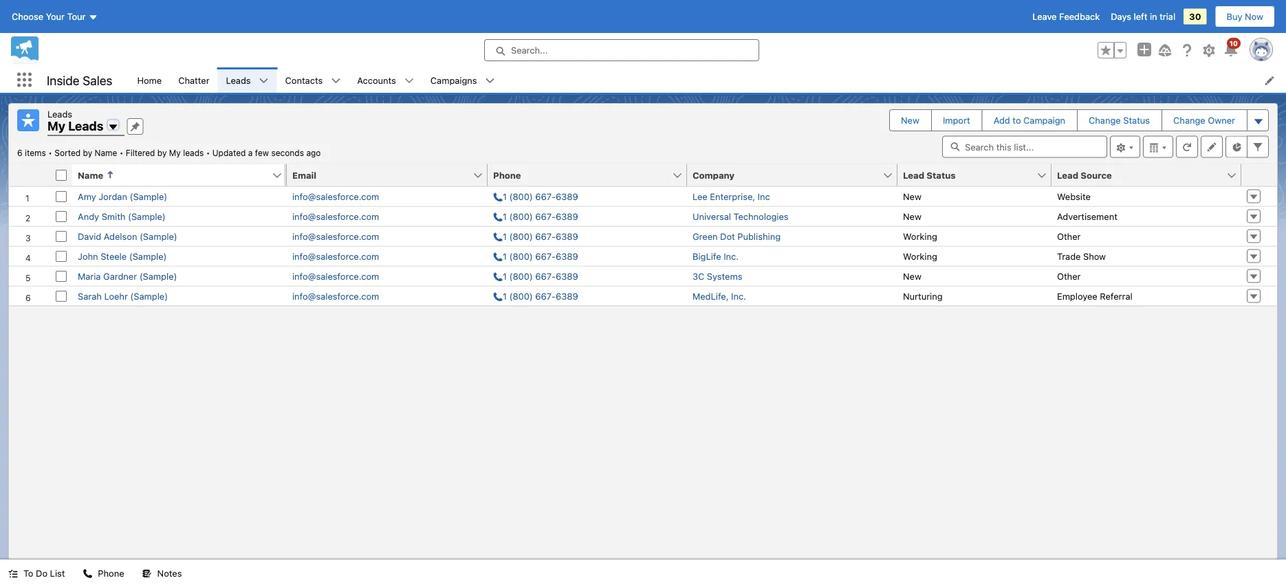 Task type: describe. For each thing, give the bounding box(es) containing it.
text default image for notes
[[142, 569, 152, 579]]

search...
[[511, 45, 548, 55]]

david adelson (sample)
[[78, 231, 177, 241]]

info@salesforce.com link for andy smith (sample)
[[292, 211, 379, 222]]

leave
[[1033, 11, 1057, 22]]

trade show
[[1057, 251, 1106, 261]]

leads right leads icon
[[47, 109, 72, 119]]

5 667- from the top
[[535, 271, 556, 281]]

(800) for universal
[[509, 211, 533, 222]]

company button
[[687, 164, 883, 186]]

0 vertical spatial name
[[95, 148, 117, 158]]

chatter
[[178, 75, 210, 85]]

now
[[1245, 11, 1264, 22]]

add to campaign button
[[983, 110, 1077, 131]]

(sample) for amy jordan (sample)
[[130, 191, 167, 202]]

list
[[50, 569, 65, 579]]

lead source button
[[1052, 164, 1227, 186]]

(sample) for andy smith (sample)
[[128, 211, 166, 222]]

loehr
[[104, 291, 128, 301]]

text default image for to do list
[[8, 569, 18, 579]]

1 (800) 667-6389 link for biglife
[[493, 251, 578, 261]]

nurturing
[[903, 291, 943, 301]]

home
[[137, 75, 162, 85]]

campaigns list item
[[422, 67, 503, 93]]

andy smith (sample)
[[78, 211, 166, 222]]

1 for biglife inc.
[[503, 251, 507, 261]]

new for advertisement
[[903, 211, 922, 222]]

sarah
[[78, 291, 102, 301]]

leads
[[183, 148, 204, 158]]

days left in trial
[[1111, 11, 1176, 22]]

action image
[[1242, 164, 1278, 186]]

add
[[994, 115, 1010, 126]]

phone button inside phone element
[[488, 164, 672, 186]]

(800) for lee
[[509, 191, 533, 202]]

trade
[[1057, 251, 1081, 261]]

amy jordan (sample) link
[[78, 191, 167, 202]]

5 1 from the top
[[503, 271, 507, 281]]

change status button
[[1078, 110, 1161, 131]]

lead for lead source
[[1057, 170, 1079, 180]]

to
[[1013, 115, 1021, 126]]

3c systems link
[[693, 271, 743, 281]]

lead status
[[903, 170, 956, 180]]

info@salesforce.com link for maria gardner (sample)
[[292, 271, 379, 281]]

import button
[[932, 110, 982, 131]]

phone element
[[488, 164, 696, 187]]

1 (800) 667-6389 link for medlife,
[[493, 291, 578, 301]]

sarah loehr (sample) link
[[78, 291, 168, 301]]

leads list item
[[218, 67, 277, 93]]

new for website
[[903, 191, 922, 202]]

new inside button
[[901, 115, 920, 126]]

info@salesforce.com for maria gardner (sample)
[[292, 271, 379, 281]]

days
[[1111, 11, 1132, 22]]

name element
[[72, 164, 295, 187]]

john
[[78, 251, 98, 261]]

leads up sorted on the top of the page
[[68, 119, 104, 133]]

1 (800) 667-6389 for medlife,
[[503, 291, 578, 301]]

buy
[[1227, 11, 1243, 22]]

6
[[17, 148, 22, 158]]

(sample) for maria gardner (sample)
[[139, 271, 177, 281]]

your
[[46, 11, 65, 22]]

my leads status
[[17, 148, 212, 158]]

my leads grid
[[9, 164, 1278, 306]]

5 6389 from the top
[[556, 271, 578, 281]]

chatter link
[[170, 67, 218, 93]]

667- for biglife inc.
[[535, 251, 556, 261]]

inc. for medlife, inc.
[[731, 291, 746, 301]]

advertisement
[[1057, 211, 1118, 222]]

1 for green dot publishing
[[503, 231, 507, 241]]

text default image for campaigns
[[485, 76, 495, 86]]

jordan
[[99, 191, 127, 202]]

email
[[292, 170, 317, 180]]

other for working
[[1057, 231, 1081, 241]]

lead status button
[[898, 164, 1037, 186]]

lead source element
[[1052, 164, 1250, 187]]

1 (800) 667-6389 for universal
[[503, 211, 578, 222]]

6389 for universal technologies
[[556, 211, 578, 222]]

text default image inside accounts list item
[[404, 76, 414, 86]]

lead status element
[[898, 164, 1060, 187]]

green
[[693, 231, 718, 241]]

employee referral
[[1057, 291, 1133, 301]]

list containing home
[[129, 67, 1287, 93]]

campaigns
[[431, 75, 477, 85]]

name inside button
[[78, 170, 103, 180]]

amy jordan (sample)
[[78, 191, 167, 202]]

667- for universal technologies
[[535, 211, 556, 222]]

lee enterprise, inc
[[693, 191, 770, 202]]

green dot publishing link
[[693, 231, 781, 241]]

gardner
[[103, 271, 137, 281]]

1 (800) 667-6389 link for universal
[[493, 211, 578, 222]]

leave feedback
[[1033, 11, 1100, 22]]

0 horizontal spatial my
[[47, 119, 65, 133]]

1 (800) 667-6389 for lee
[[503, 191, 578, 202]]

item number element
[[9, 164, 50, 187]]

3c systems
[[693, 271, 743, 281]]

10 button
[[1223, 38, 1241, 58]]

lead for lead status
[[903, 170, 925, 180]]

10
[[1230, 39, 1238, 47]]

3c
[[693, 271, 705, 281]]

john steele (sample) link
[[78, 251, 167, 261]]

inc. for biglife inc.
[[724, 251, 739, 261]]

1 (800) 667-6389 for biglife
[[503, 251, 578, 261]]

a
[[248, 148, 253, 158]]

name button
[[72, 164, 272, 186]]

my leads|leads|list view element
[[8, 103, 1278, 560]]

lee
[[693, 191, 708, 202]]

do
[[36, 569, 48, 579]]

email button
[[287, 164, 473, 186]]

(sample) for john steele (sample)
[[129, 251, 167, 261]]

technologies
[[734, 211, 789, 222]]

campaigns link
[[422, 67, 485, 93]]

5 (800) from the top
[[509, 271, 533, 281]]

systems
[[707, 271, 743, 281]]

maria gardner (sample) link
[[78, 271, 177, 281]]

add to campaign
[[994, 115, 1066, 126]]

referral
[[1100, 291, 1133, 301]]

lead source
[[1057, 170, 1112, 180]]

3 • from the left
[[206, 148, 210, 158]]

sorted
[[55, 148, 81, 158]]

david
[[78, 231, 101, 241]]

other for new
[[1057, 271, 1081, 281]]

maria
[[78, 271, 101, 281]]

feedback
[[1060, 11, 1100, 22]]

dot
[[720, 231, 735, 241]]

notes
[[157, 569, 182, 579]]

30
[[1190, 11, 1202, 22]]

6389 for biglife inc.
[[556, 251, 578, 261]]

(800) for biglife
[[509, 251, 533, 261]]

owner
[[1208, 115, 1236, 126]]

medlife,
[[693, 291, 729, 301]]



Task type: vqa. For each thing, say whether or not it's contained in the screenshot.
Bolt in BOLT SOLUTIONS ADDRESS NEEDS OF SPECIFIC INDUSTRIES AND FUNCTIONS WITH TAILORED APPS AND BUSINESS PROCESSES. THEY INCLUDE:
no



Task type: locate. For each thing, give the bounding box(es) containing it.
1 horizontal spatial phone button
[[488, 164, 672, 186]]

working for trade show
[[903, 251, 938, 261]]

text default image left notes
[[142, 569, 152, 579]]

2 change from the left
[[1174, 115, 1206, 126]]

3 1 from the top
[[503, 231, 507, 241]]

3 667- from the top
[[535, 231, 556, 241]]

1 vertical spatial other
[[1057, 271, 1081, 281]]

0 horizontal spatial lead
[[903, 170, 925, 180]]

info@salesforce.com for andy smith (sample)
[[292, 211, 379, 222]]

5 info@salesforce.com link from the top
[[292, 271, 379, 281]]

(sample) down 'name' button
[[130, 191, 167, 202]]

5 1 (800) 667-6389 from the top
[[503, 271, 578, 281]]

• left 'filtered'
[[120, 148, 123, 158]]

6 (800) from the top
[[509, 291, 533, 301]]

1 by from the left
[[83, 148, 92, 158]]

leads right chatter
[[226, 75, 251, 85]]

1 for universal technologies
[[503, 211, 507, 222]]

trial
[[1160, 11, 1176, 22]]

contacts list item
[[277, 67, 349, 93]]

status down import button
[[927, 170, 956, 180]]

steele
[[101, 251, 127, 261]]

1 1 from the top
[[503, 191, 507, 202]]

new
[[901, 115, 920, 126], [903, 191, 922, 202], [903, 211, 922, 222], [903, 271, 922, 281]]

6389 for medlife, inc.
[[556, 291, 578, 301]]

1 667- from the top
[[535, 191, 556, 202]]

inside sales
[[47, 73, 112, 88]]

name left 'filtered'
[[95, 148, 117, 158]]

Search My Leads list view. search field
[[943, 136, 1108, 158]]

(sample) for sarah loehr (sample)
[[130, 291, 168, 301]]

5 info@salesforce.com from the top
[[292, 271, 379, 281]]

universal technologies link
[[693, 211, 789, 222]]

(800) for green
[[509, 231, 533, 241]]

info@salesforce.com for amy jordan (sample)
[[292, 191, 379, 202]]

1 1 (800) 667-6389 link from the top
[[493, 191, 578, 202]]

2 horizontal spatial text default image
[[404, 76, 414, 86]]

status for change status
[[1124, 115, 1150, 126]]

1 working from the top
[[903, 231, 938, 241]]

4 1 (800) 667-6389 link from the top
[[493, 251, 578, 261]]

contacts link
[[277, 67, 331, 93]]

2 • from the left
[[120, 148, 123, 158]]

text default image left contacts
[[259, 76, 269, 86]]

name up amy
[[78, 170, 103, 180]]

choose your tour button
[[11, 6, 99, 28]]

1 info@salesforce.com link from the top
[[292, 191, 379, 202]]

2 other from the top
[[1057, 271, 1081, 281]]

(sample) down david adelson (sample)
[[129, 251, 167, 261]]

2 667- from the top
[[535, 211, 556, 222]]

sarah loehr (sample)
[[78, 291, 168, 301]]

david adelson (sample) link
[[78, 231, 177, 241]]

new button
[[890, 110, 931, 131]]

1 other from the top
[[1057, 231, 1081, 241]]

2 info@salesforce.com link from the top
[[292, 211, 379, 222]]

change owner button
[[1163, 110, 1247, 131]]

4 info@salesforce.com link from the top
[[292, 251, 379, 261]]

group
[[1098, 42, 1127, 58]]

0 vertical spatial inc.
[[724, 251, 739, 261]]

1 horizontal spatial my
[[169, 148, 181, 158]]

1 vertical spatial phone button
[[75, 560, 133, 588]]

accounts
[[357, 75, 396, 85]]

text default image right accounts
[[404, 76, 414, 86]]

1 horizontal spatial change
[[1174, 115, 1206, 126]]

4 6389 from the top
[[556, 251, 578, 261]]

2 6389 from the top
[[556, 211, 578, 222]]

working
[[903, 231, 938, 241], [903, 251, 938, 261]]

6389 for green dot publishing
[[556, 231, 578, 241]]

filtered
[[126, 148, 155, 158]]

0 horizontal spatial change
[[1089, 115, 1121, 126]]

universal
[[693, 211, 731, 222]]

6 1 (800) 667-6389 from the top
[[503, 291, 578, 301]]

1 horizontal spatial •
[[120, 148, 123, 158]]

status
[[1124, 115, 1150, 126], [927, 170, 956, 180]]

1 1 (800) 667-6389 from the top
[[503, 191, 578, 202]]

1 (800) from the top
[[509, 191, 533, 202]]

6 info@salesforce.com link from the top
[[292, 291, 379, 301]]

left
[[1134, 11, 1148, 22]]

change for change owner
[[1174, 115, 1206, 126]]

inside
[[47, 73, 80, 88]]

change status
[[1089, 115, 1150, 126]]

text default image left to
[[8, 569, 18, 579]]

by
[[83, 148, 92, 158], [157, 148, 167, 158]]

text default image inside to do list button
[[8, 569, 18, 579]]

andy
[[78, 211, 99, 222]]

website
[[1057, 191, 1091, 202]]

2 lead from the left
[[1057, 170, 1079, 180]]

4 1 from the top
[[503, 251, 507, 261]]

andy smith (sample) link
[[78, 211, 166, 222]]

change inside change status button
[[1089, 115, 1121, 126]]

leads link
[[218, 67, 259, 93]]

1 info@salesforce.com from the top
[[292, 191, 379, 202]]

6389 for lee enterprise, inc
[[556, 191, 578, 202]]

0 vertical spatial phone
[[493, 170, 521, 180]]

0 horizontal spatial text default image
[[8, 569, 18, 579]]

3 info@salesforce.com link from the top
[[292, 231, 379, 241]]

4 1 (800) 667-6389 from the top
[[503, 251, 578, 261]]

(800) for medlife,
[[509, 291, 533, 301]]

email element
[[287, 164, 496, 187]]

status inside button
[[927, 170, 956, 180]]

change left owner
[[1174, 115, 1206, 126]]

leads inside list item
[[226, 75, 251, 85]]

text default image inside notes button
[[142, 569, 152, 579]]

cell
[[50, 164, 72, 187]]

change up source
[[1089, 115, 1121, 126]]

universal technologies
[[693, 211, 789, 222]]

medlife, inc. link
[[693, 291, 746, 301]]

list
[[129, 67, 1287, 93]]

status for lead status
[[927, 170, 956, 180]]

leads image
[[17, 109, 39, 131]]

campaign
[[1024, 115, 1066, 126]]

by right 'filtered'
[[157, 148, 167, 158]]

1 • from the left
[[48, 148, 52, 158]]

2 1 from the top
[[503, 211, 507, 222]]

employee
[[1057, 291, 1098, 301]]

667-
[[535, 191, 556, 202], [535, 211, 556, 222], [535, 231, 556, 241], [535, 251, 556, 261], [535, 271, 556, 281], [535, 291, 556, 301]]

0 horizontal spatial phone
[[98, 569, 124, 579]]

text default image inside leads list item
[[259, 76, 269, 86]]

seconds
[[271, 148, 304, 158]]

0 vertical spatial status
[[1124, 115, 1150, 126]]

1 vertical spatial phone
[[98, 569, 124, 579]]

1 vertical spatial my
[[169, 148, 181, 158]]

5 1 (800) 667-6389 link from the top
[[493, 271, 578, 281]]

1 horizontal spatial by
[[157, 148, 167, 158]]

text default image inside contacts "list item"
[[331, 76, 341, 86]]

(sample) for david adelson (sample)
[[140, 231, 177, 241]]

6 667- from the top
[[535, 291, 556, 301]]

0 vertical spatial working
[[903, 231, 938, 241]]

change inside the change owner button
[[1174, 115, 1206, 126]]

4 info@salesforce.com from the top
[[292, 251, 379, 261]]

new for other
[[903, 271, 922, 281]]

publishing
[[738, 231, 781, 241]]

info@salesforce.com for john steele (sample)
[[292, 251, 379, 261]]

text default image right campaigns
[[485, 76, 495, 86]]

text default image
[[404, 76, 414, 86], [8, 569, 18, 579], [142, 569, 152, 579]]

amy
[[78, 191, 96, 202]]

2 1 (800) 667-6389 from the top
[[503, 211, 578, 222]]

0 horizontal spatial by
[[83, 148, 92, 158]]

0 vertical spatial phone button
[[488, 164, 672, 186]]

1 for medlife, inc.
[[503, 291, 507, 301]]

biglife
[[693, 251, 721, 261]]

working for other
[[903, 231, 938, 241]]

to
[[23, 569, 33, 579]]

my leads
[[47, 119, 104, 133]]

0 vertical spatial my
[[47, 119, 65, 133]]

other down 'trade' at the right
[[1057, 271, 1081, 281]]

updated
[[212, 148, 246, 158]]

home link
[[129, 67, 170, 93]]

text default image for leads
[[259, 76, 269, 86]]

text default image for contacts
[[331, 76, 341, 86]]

choose your tour
[[12, 11, 86, 22]]

text default image right contacts
[[331, 76, 341, 86]]

info@salesforce.com link
[[292, 191, 379, 202], [292, 211, 379, 222], [292, 231, 379, 241], [292, 251, 379, 261], [292, 271, 379, 281], [292, 291, 379, 301]]

1 change from the left
[[1089, 115, 1121, 126]]

in
[[1150, 11, 1158, 22]]

biglife inc.
[[693, 251, 739, 261]]

buy now
[[1227, 11, 1264, 22]]

text default image inside campaigns list item
[[485, 76, 495, 86]]

enterprise,
[[710, 191, 755, 202]]

1 vertical spatial inc.
[[731, 291, 746, 301]]

None search field
[[943, 136, 1108, 158]]

2 by from the left
[[157, 148, 167, 158]]

accounts link
[[349, 67, 404, 93]]

(sample) down maria gardner (sample)
[[130, 291, 168, 301]]

lead down new button
[[903, 170, 925, 180]]

1 (800) 667-6389 link for lee
[[493, 191, 578, 202]]

to do list button
[[0, 560, 73, 588]]

by right sorted on the top of the page
[[83, 148, 92, 158]]

other
[[1057, 231, 1081, 241], [1057, 271, 1081, 281]]

1 vertical spatial working
[[903, 251, 938, 261]]

other up 'trade' at the right
[[1057, 231, 1081, 241]]

status up lead source button
[[1124, 115, 1150, 126]]

maria gardner (sample)
[[78, 271, 177, 281]]

company element
[[687, 164, 906, 187]]

search... button
[[484, 39, 760, 61]]

phone button
[[488, 164, 672, 186], [75, 560, 133, 588]]

6389
[[556, 191, 578, 202], [556, 211, 578, 222], [556, 231, 578, 241], [556, 251, 578, 261], [556, 271, 578, 281], [556, 291, 578, 301]]

3 (800) from the top
[[509, 231, 533, 241]]

2 info@salesforce.com from the top
[[292, 211, 379, 222]]

info@salesforce.com link for david adelson (sample)
[[292, 231, 379, 241]]

adelson
[[104, 231, 137, 241]]

choose
[[12, 11, 43, 22]]

2 1 (800) 667-6389 link from the top
[[493, 211, 578, 222]]

leave feedback link
[[1033, 11, 1100, 22]]

4 667- from the top
[[535, 251, 556, 261]]

change for change status
[[1089, 115, 1121, 126]]

6 1 from the top
[[503, 291, 507, 301]]

(sample) right adelson
[[140, 231, 177, 241]]

3 1 (800) 667-6389 link from the top
[[493, 231, 578, 241]]

1 6389 from the top
[[556, 191, 578, 202]]

(800)
[[509, 191, 533, 202], [509, 211, 533, 222], [509, 231, 533, 241], [509, 251, 533, 261], [509, 271, 533, 281], [509, 291, 533, 301]]

4 (800) from the top
[[509, 251, 533, 261]]

1 (800) 667-6389 link for green
[[493, 231, 578, 241]]

inc
[[758, 191, 770, 202]]

1 lead from the left
[[903, 170, 925, 180]]

few
[[255, 148, 269, 158]]

items
[[25, 148, 46, 158]]

0 horizontal spatial phone button
[[75, 560, 133, 588]]

• right leads
[[206, 148, 210, 158]]

lee enterprise, inc link
[[693, 191, 770, 202]]

1 vertical spatial status
[[927, 170, 956, 180]]

667- for medlife, inc.
[[535, 291, 556, 301]]

import
[[943, 115, 970, 126]]

1 horizontal spatial phone
[[493, 170, 521, 180]]

3 info@salesforce.com from the top
[[292, 231, 379, 241]]

1 horizontal spatial status
[[1124, 115, 1150, 126]]

contacts
[[285, 75, 323, 85]]

6 6389 from the top
[[556, 291, 578, 301]]

2 (800) from the top
[[509, 211, 533, 222]]

accounts list item
[[349, 67, 422, 93]]

inc.
[[724, 251, 739, 261], [731, 291, 746, 301]]

show
[[1084, 251, 1106, 261]]

info@salesforce.com for david adelson (sample)
[[292, 231, 379, 241]]

2 horizontal spatial •
[[206, 148, 210, 158]]

0 horizontal spatial status
[[927, 170, 956, 180]]

1 horizontal spatial text default image
[[142, 569, 152, 579]]

name
[[95, 148, 117, 158], [78, 170, 103, 180]]

cell inside my leads "grid"
[[50, 164, 72, 187]]

3 6389 from the top
[[556, 231, 578, 241]]

2 working from the top
[[903, 251, 938, 261]]

6 info@salesforce.com from the top
[[292, 291, 379, 301]]

item number image
[[9, 164, 50, 186]]

text default image
[[259, 76, 269, 86], [331, 76, 341, 86], [485, 76, 495, 86], [83, 569, 92, 579]]

text default image inside the phone button
[[83, 569, 92, 579]]

phone inside my leads "grid"
[[493, 170, 521, 180]]

status inside button
[[1124, 115, 1150, 126]]

6 items • sorted by name • filtered by my leads • updated a few seconds ago
[[17, 148, 321, 158]]

info@salesforce.com link for amy jordan (sample)
[[292, 191, 379, 202]]

info@salesforce.com
[[292, 191, 379, 202], [292, 211, 379, 222], [292, 231, 379, 241], [292, 251, 379, 261], [292, 271, 379, 281], [292, 291, 379, 301]]

buy now button
[[1215, 6, 1275, 28]]

inc. down dot
[[724, 251, 739, 261]]

(sample) right gardner
[[139, 271, 177, 281]]

1 vertical spatial name
[[78, 170, 103, 180]]

0 horizontal spatial •
[[48, 148, 52, 158]]

• right the items
[[48, 148, 52, 158]]

my right leads icon
[[47, 119, 65, 133]]

1 for lee enterprise, inc
[[503, 191, 507, 202]]

action element
[[1242, 164, 1278, 187]]

3 1 (800) 667-6389 from the top
[[503, 231, 578, 241]]

1 (800) 667-6389 for green
[[503, 231, 578, 241]]

lead up website
[[1057, 170, 1079, 180]]

text default image right 'list'
[[83, 569, 92, 579]]

to do list
[[23, 569, 65, 579]]

(sample) up david adelson (sample)
[[128, 211, 166, 222]]

6 1 (800) 667-6389 link from the top
[[493, 291, 578, 301]]

667- for green dot publishing
[[535, 231, 556, 241]]

667- for lee enterprise, inc
[[535, 191, 556, 202]]

info@salesforce.com link for john steele (sample)
[[292, 251, 379, 261]]

inc. down systems
[[731, 291, 746, 301]]

0 vertical spatial other
[[1057, 231, 1081, 241]]

1 horizontal spatial lead
[[1057, 170, 1079, 180]]

my left leads
[[169, 148, 181, 158]]



